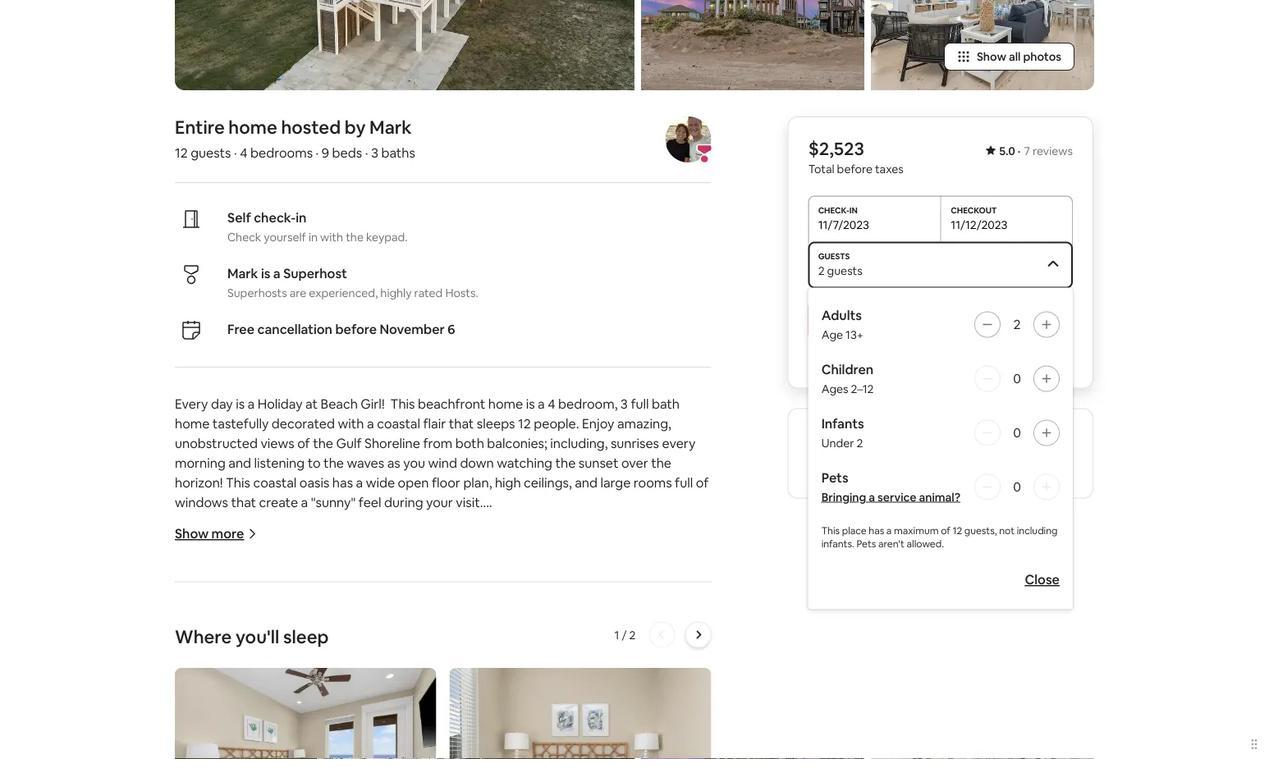 Task type: locate. For each thing, give the bounding box(es) containing it.
0 inside pets group
[[1013, 479, 1021, 495]]

$284
[[977, 429, 1007, 445]]

perfect
[[510, 671, 556, 688]]

the down very
[[450, 651, 473, 668]]

family down elegant
[[245, 651, 282, 668]]

step
[[580, 730, 608, 747]]

0 horizontal spatial full
[[631, 395, 649, 412]]

as
[[387, 454, 400, 471]]

1 vertical spatial has
[[869, 524, 884, 537]]

1 vertical spatial the
[[543, 691, 566, 708]]

this up infants. at right
[[821, 524, 840, 537]]

2 horizontal spatial 12
[[953, 524, 962, 537]]

over up tea at the bottom of page
[[455, 711, 482, 727]]

friends down bathed
[[175, 651, 217, 668]]

1 vertical spatial 0
[[1013, 424, 1021, 441]]

0 horizontal spatial pets
[[821, 470, 849, 486]]

dates
[[918, 429, 952, 445]]

over inside your dates are $284 less than the avg. nightly rate over the last 3 months.
[[961, 445, 988, 462]]

a inside this place has a maximum of 12 guests, not including infants. pets aren't allowed.
[[886, 524, 892, 537]]

by
[[596, 651, 611, 668]]

with down the mornings
[[241, 750, 267, 759]]

3 inside entire home hosted by mark 12 guests · 4 bedrooms · 9 beds · 3 baths
[[371, 144, 378, 161]]

0 horizontal spatial before
[[335, 321, 377, 337]]

your
[[887, 429, 915, 445]]

the
[[346, 230, 364, 245], [313, 435, 333, 452], [839, 445, 859, 462], [990, 445, 1011, 462], [324, 454, 344, 471], [555, 454, 576, 471], [651, 454, 672, 471], [196, 592, 216, 609], [676, 592, 697, 609], [396, 612, 417, 629], [599, 612, 620, 629], [303, 651, 323, 668], [219, 730, 239, 747], [484, 730, 505, 747], [637, 730, 658, 747]]

a left service
[[869, 490, 875, 504]]

keypad.
[[366, 230, 408, 245]]

living up hood.
[[381, 651, 412, 668]]

into up spot
[[611, 730, 634, 747]]

1 horizontal spatial living
[[381, 651, 412, 668]]

friends up room
[[201, 691, 243, 708]]

to up glasses
[[339, 711, 352, 727]]

bedroom 2 image
[[450, 668, 711, 759], [450, 668, 711, 759]]

1 · from the left
[[1018, 144, 1021, 158]]

1 horizontal spatial are
[[954, 429, 974, 445]]

1 vertical spatial before
[[335, 321, 377, 337]]

home.
[[175, 612, 213, 629]]

0 horizontal spatial the
[[450, 651, 473, 668]]

of right rooms
[[696, 474, 709, 491]]

0 horizontal spatial family
[[245, 651, 282, 668]]

show down 'windows'
[[175, 525, 209, 542]]

to right up
[[491, 592, 504, 609]]

0 vertical spatial living
[[381, 651, 412, 668]]

you up open at the bottom left of the page
[[403, 454, 425, 471]]

1 vertical spatial guests
[[827, 263, 863, 278]]

0 vertical spatial has
[[332, 474, 353, 491]]

with inside self check-in check yourself in with the keypad.
[[320, 230, 343, 245]]

0 inside infants "group"
[[1013, 424, 1021, 441]]

5.0 · 7 reviews
[[999, 144, 1073, 158]]

pets group
[[821, 470, 1060, 504]]

4 · from the left
[[365, 144, 368, 161]]

with up superhost
[[320, 230, 343, 245]]

a down oasis
[[301, 494, 308, 511]]

12 up balconies;
[[518, 415, 531, 432]]

3 right last
[[833, 461, 840, 478]]

waves
[[347, 454, 384, 471]]

open
[[398, 474, 429, 491]]

last
[[808, 461, 830, 478]]

show more
[[175, 525, 244, 542]]

2 vertical spatial to
[[339, 711, 352, 727]]

0 vertical spatial 0
[[1013, 370, 1021, 387]]

place
[[842, 524, 867, 537]]

0 vertical spatial that
[[449, 415, 474, 432]]

0 vertical spatial before
[[837, 161, 873, 176]]

amazing,
[[617, 415, 671, 432]]

adults
[[821, 307, 862, 324]]

12 down entire
[[175, 144, 188, 161]]

a up superhosts
[[273, 265, 281, 282]]

has up "aren't" on the right bottom
[[869, 524, 884, 537]]

that
[[449, 415, 474, 432], [231, 494, 256, 511], [502, 750, 527, 759]]

2 vertical spatial 0
[[1013, 479, 1021, 495]]

your inside the every day is a holiday at beach girl!  this beachfront home is a 4 bedroom, 3 full bath home tastefully decorated with a coastal flair that sleeps 12 people. enjoy amazing, unobstructed views of the gulf shoreline from both balconies; including, sunrises every morning and listening to the waves as you wind down watching the sunset over the horizon! this coastal oasis has a wide open floor plan, high ceilings, and large rooms full of windows that create a "sunny" feel during your visit.
[[426, 494, 453, 511]]

0 for infants
[[1013, 424, 1021, 441]]

topped
[[261, 671, 306, 688]]

0 vertical spatial your
[[426, 494, 453, 511]]

0 horizontal spatial over
[[455, 711, 482, 727]]

over right rate
[[961, 445, 988, 462]]

for up the mornings
[[259, 711, 276, 727]]

0 vertical spatial coastal
[[377, 415, 420, 432]]

this right girl!
[[390, 395, 415, 412]]

a up "aren't" on the right bottom
[[886, 524, 892, 537]]

this inside on the ground level, you'll find parking spaces for up to six cars located underneath the home. while you make your way into the luxurious entry you will notice the whole space is bathed in elegant neutral tones. this home is very distinguished while you enjoy time with friends and family on the top level living area.  the kitchen is anchored by a chef-inspired electric range topped with a vent hood. a large island is perfect for entertaining family and friends — a dream when you're cooking for large groups. the dining table has enough room for everyone to gather together over pancakes and fresh-squeezed orange juice in the mornings or glasses of sweet iced tea in the afternoons. step into the comfy living area, with plush sofas and a flat screen television that makes this spot i
[[572, 750, 594, 759]]

in up yourself
[[296, 209, 307, 226]]

2 vertical spatial has
[[642, 691, 663, 708]]

bringing a service animal? button
[[821, 490, 960, 504]]

1 vertical spatial living
[[175, 750, 206, 759]]

cooking
[[390, 691, 438, 708]]

watching
[[497, 454, 552, 471]]

12 inside this place has a maximum of 12 guests, not including infants. pets aren't allowed.
[[953, 524, 962, 537]]

0 vertical spatial guests
[[191, 144, 231, 161]]

0 horizontal spatial that
[[231, 494, 256, 511]]

show inside button
[[977, 49, 1006, 64]]

1 horizontal spatial over
[[621, 454, 648, 471]]

pets
[[821, 470, 849, 486], [857, 537, 876, 550]]

1 horizontal spatial into
[[611, 730, 634, 747]]

0 inside children 'group'
[[1013, 370, 1021, 387]]

home up bedrooms
[[229, 115, 277, 139]]

0 vertical spatial show
[[977, 49, 1006, 64]]

a
[[416, 671, 425, 688]]

this up level
[[369, 632, 394, 649]]

guests up "adults"
[[827, 263, 863, 278]]

your dates are $284 less than the avg. nightly rate over the last 3 months.
[[808, 429, 1033, 478]]

in up area,
[[206, 730, 216, 747]]

4
[[240, 144, 248, 161], [548, 395, 555, 412]]

that left create
[[231, 494, 256, 511]]

including,
[[550, 435, 608, 452]]

1 vertical spatial family
[[656, 671, 693, 688]]

2 0 from the top
[[1013, 424, 1021, 441]]

rooms
[[634, 474, 672, 491]]

1 horizontal spatial pets
[[857, 537, 876, 550]]

aren't
[[878, 537, 905, 550]]

before down experienced,
[[335, 321, 377, 337]]

3 up amazing,
[[621, 395, 628, 412]]

sunset
[[579, 454, 619, 471]]

from
[[423, 435, 452, 452]]

1 horizontal spatial before
[[837, 161, 873, 176]]

that up both on the bottom of the page
[[449, 415, 474, 432]]

living
[[381, 651, 412, 668], [175, 750, 206, 759]]

of
[[297, 435, 310, 452], [696, 474, 709, 491], [941, 524, 950, 537], [364, 730, 377, 747]]

1
[[615, 628, 619, 642]]

0 for pets
[[1013, 479, 1021, 495]]

check-
[[254, 209, 296, 226]]

1 vertical spatial into
[[611, 730, 634, 747]]

0 vertical spatial 4
[[240, 144, 248, 161]]

large right the a
[[428, 671, 458, 688]]

of up the allowed.
[[941, 524, 950, 537]]

a up 'people.'
[[538, 395, 545, 412]]

family down inspired
[[656, 671, 693, 688]]

2 horizontal spatial to
[[491, 592, 504, 609]]

12 inside the every day is a holiday at beach girl!  this beachfront home is a 4 bedroom, 3 full bath home tastefully decorated with a coastal flair that sleeps 12 people. enjoy amazing, unobstructed views of the gulf shoreline from both balconies; including, sunrises every morning and listening to the waves as you wind down watching the sunset over the horizon! this coastal oasis has a wide open floor plan, high ceilings, and large rooms full of windows that create a "sunny" feel during your visit.
[[518, 415, 531, 432]]

and up range
[[220, 651, 243, 668]]

mark is a superhost superhosts are experienced, highly rated hosts.
[[227, 265, 478, 300]]

pancakes
[[484, 711, 542, 727]]

2 vertical spatial 3
[[833, 461, 840, 478]]

large down "island" at the bottom of page
[[461, 691, 492, 708]]

0 up not
[[1013, 479, 1021, 495]]

hood.
[[378, 671, 413, 688]]

your inside on the ground level, you'll find parking spaces for up to six cars located underneath the home. while you make your way into the luxurious entry you will notice the whole space is bathed in elegant neutral tones. this home is very distinguished while you enjoy time with friends and family on the top level living area.  the kitchen is anchored by a chef-inspired electric range topped with a vent hood. a large island is perfect for entertaining family and friends — a dream when you're cooking for large groups. the dining table has enough room for everyone to gather together over pancakes and fresh-squeezed orange juice in the mornings or glasses of sweet iced tea in the afternoons. step into the comfy living area, with plush sofas and a flat screen television that makes this spot i
[[313, 612, 340, 629]]

· right beds
[[365, 144, 368, 161]]

0 horizontal spatial 12
[[175, 144, 188, 161]]

mark is a superhost. learn more about mark. image
[[665, 117, 711, 163], [665, 117, 711, 163]]

on the ground level, you'll find parking spaces for up to six cars located underneath the home. while you make your way into the luxurious entry you will notice the whole space is bathed in elegant neutral tones. this home is very distinguished while you enjoy time with friends and family on the top level living area.  the kitchen is anchored by a chef-inspired electric range topped with a vent hood. a large island is perfect for entertaining family and friends — a dream when you're cooking for large groups. the dining table has enough room for everyone to gather together over pancakes and fresh-squeezed orange juice in the mornings or glasses of sweet iced tea in the afternoons. step into the comfy living area, with plush sofas and a flat screen television that makes this spot i
[[175, 592, 713, 759]]

1 vertical spatial pets
[[857, 537, 876, 550]]

dining
[[569, 691, 606, 708]]

1 vertical spatial 4
[[548, 395, 555, 412]]

a right — in the left bottom of the page
[[261, 691, 269, 708]]

while
[[558, 632, 590, 649]]

1 horizontal spatial 4
[[548, 395, 555, 412]]

cancellation
[[257, 321, 332, 337]]

island
[[461, 671, 496, 688]]

1 horizontal spatial coastal
[[377, 415, 420, 432]]

/
[[622, 628, 627, 642]]

coastal
[[377, 415, 420, 432], [253, 474, 297, 491]]

0 horizontal spatial guests
[[191, 144, 231, 161]]

2–12
[[851, 381, 874, 396]]

a left 'flat'
[[366, 750, 373, 759]]

find
[[333, 592, 356, 609]]

with down space
[[683, 632, 710, 649]]

3 0 from the top
[[1013, 479, 1021, 495]]

to
[[308, 454, 321, 471], [491, 592, 504, 609], [339, 711, 352, 727]]

bathed
[[175, 632, 219, 649]]

a inside pets bringing a service animal?
[[869, 490, 875, 504]]

floor
[[432, 474, 460, 491]]

maximum
[[894, 524, 939, 537]]

2 horizontal spatial over
[[961, 445, 988, 462]]

tones.
[[329, 632, 366, 649]]

cars
[[526, 592, 551, 609]]

0 vertical spatial family
[[245, 651, 282, 668]]

1 horizontal spatial has
[[642, 691, 663, 708]]

on
[[175, 592, 193, 609]]

2 horizontal spatial has
[[869, 524, 884, 537]]

1 horizontal spatial family
[[656, 671, 693, 688]]

1 vertical spatial 3
[[621, 395, 628, 412]]

2 vertical spatial 12
[[953, 524, 962, 537]]

pets up bringing
[[821, 470, 849, 486]]

show for show more
[[175, 525, 209, 542]]

a inside mark is a superhost superhosts are experienced, highly rated hosts.
[[273, 265, 281, 282]]

has up "sunny"
[[332, 474, 353, 491]]

is left very
[[434, 632, 443, 649]]

0 vertical spatial are
[[290, 286, 306, 300]]

0 horizontal spatial 3
[[371, 144, 378, 161]]

1 horizontal spatial 12
[[518, 415, 531, 432]]

luxurious
[[420, 612, 473, 629]]

0 horizontal spatial your
[[313, 612, 340, 629]]

with inside the every day is a holiday at beach girl!  this beachfront home is a 4 bedroom, 3 full bath home tastefully decorated with a coastal flair that sleeps 12 people. enjoy amazing, unobstructed views of the gulf shoreline from both balconies; including, sunrises every morning and listening to the waves as you wind down watching the sunset over the horizon! this coastal oasis has a wide open floor plan, high ceilings, and large rooms full of windows that create a "sunny" feel during your visit.
[[338, 415, 364, 432]]

views
[[261, 435, 294, 452]]

0 vertical spatial large
[[600, 474, 631, 491]]

that inside on the ground level, you'll find parking spaces for up to six cars located underneath the home. while you make your way into the luxurious entry you will notice the whole space is bathed in elegant neutral tones. this home is very distinguished while you enjoy time with friends and family on the top level living area.  the kitchen is anchored by a chef-inspired electric range topped with a vent hood. a large island is perfect for entertaining family and friends — a dream when you're cooking for large groups. the dining table has enough room for everyone to gather together over pancakes and fresh-squeezed orange juice in the mornings or glasses of sweet iced tea in the afternoons. step into the comfy living area, with plush sofas and a flat screen television that makes this spot i
[[502, 750, 527, 759]]

you inside the every day is a holiday at beach girl!  this beachfront home is a 4 bedroom, 3 full bath home tastefully decorated with a coastal flair that sleeps 12 people. enjoy amazing, unobstructed views of the gulf shoreline from both balconies; including, sunrises every morning and listening to the waves as you wind down watching the sunset over the horizon! this coastal oasis has a wide open floor plan, high ceilings, and large rooms full of windows that create a "sunny" feel during your visit.
[[403, 454, 425, 471]]

1 horizontal spatial show
[[977, 49, 1006, 64]]

way
[[343, 612, 367, 629]]

home inside on the ground level, you'll find parking spaces for up to six cars located underneath the home. while you make your way into the luxurious entry you will notice the whole space is bathed in elegant neutral tones. this home is very distinguished while you enjoy time with friends and family on the top level living area.  the kitchen is anchored by a chef-inspired electric range topped with a vent hood. a large island is perfect for entertaining family and friends — a dream when you're cooking for large groups. the dining table has enough room for everyone to gather together over pancakes and fresh-squeezed orange juice in the mornings or glasses of sweet iced tea in the afternoons. step into the comfy living area, with plush sofas and a flat screen television that makes this spot i
[[396, 632, 431, 649]]

where you'll sleep region
[[168, 622, 718, 759]]

0 horizontal spatial 4
[[240, 144, 248, 161]]

that down afternoons.
[[502, 750, 527, 759]]

1 horizontal spatial this
[[946, 518, 966, 533]]

1 vertical spatial show
[[175, 525, 209, 542]]

children group
[[821, 361, 1060, 396]]

and
[[228, 454, 251, 471], [575, 474, 598, 491], [220, 651, 243, 668], [175, 691, 198, 708], [545, 711, 567, 727], [340, 750, 363, 759]]

guests inside entire home hosted by mark 12 guests · 4 bedrooms · 9 beds · 3 baths
[[191, 144, 231, 161]]

elegant
[[235, 632, 281, 649]]

0 horizontal spatial coastal
[[253, 474, 297, 491]]

family
[[245, 651, 282, 668], [656, 671, 693, 688]]

squeezed
[[606, 711, 665, 727]]

for left up
[[452, 592, 470, 609]]

in up television
[[471, 730, 481, 747]]

your down floor
[[426, 494, 453, 511]]

of down "gather"
[[364, 730, 377, 747]]

· left 9
[[316, 144, 319, 161]]

0 vertical spatial the
[[450, 651, 473, 668]]

enjoy
[[582, 415, 614, 432]]

show left all
[[977, 49, 1006, 64]]

1 horizontal spatial full
[[675, 474, 693, 491]]

0 horizontal spatial to
[[308, 454, 321, 471]]

2 horizontal spatial that
[[502, 750, 527, 759]]

this inside this place has a maximum of 12 guests, not including infants. pets aren't allowed.
[[821, 524, 840, 537]]

0 horizontal spatial are
[[290, 286, 306, 300]]

1 horizontal spatial guests
[[827, 263, 863, 278]]

living down juice
[[175, 750, 206, 759]]

1 horizontal spatial that
[[449, 415, 474, 432]]

down
[[460, 454, 494, 471]]

gulf
[[336, 435, 362, 452]]

0 vertical spatial 3
[[371, 144, 378, 161]]

sofas
[[305, 750, 337, 759]]

children ages 2–12
[[821, 361, 874, 396]]

1 vertical spatial 12
[[518, 415, 531, 432]]

of down decorated
[[297, 435, 310, 452]]

large inside the every day is a holiday at beach girl!  this beachfront home is a 4 bedroom, 3 full bath home tastefully decorated with a coastal flair that sleeps 12 people. enjoy amazing, unobstructed views of the gulf shoreline from both balconies; including, sunrises every morning and listening to the waves as you wind down watching the sunset over the horizon! this coastal oasis has a wide open floor plan, high ceilings, and large rooms full of windows that create a "sunny" feel during your visit.
[[600, 474, 631, 491]]

before inside the $2,523 total before taxes
[[837, 161, 873, 176]]

2 inside adults 'group'
[[1013, 316, 1021, 333]]

coastal up create
[[253, 474, 297, 491]]

with up gulf
[[338, 415, 364, 432]]

bedroom 1 image
[[175, 668, 436, 759], [175, 668, 436, 759]]

4 left bedrooms
[[240, 144, 248, 161]]

· left "7"
[[1018, 144, 1021, 158]]

0 up less
[[1013, 370, 1021, 387]]

your down you'll
[[313, 612, 340, 629]]

experienced,
[[309, 286, 378, 300]]

to inside the every day is a holiday at beach girl!  this beachfront home is a 4 bedroom, 3 full bath home tastefully decorated with a coastal flair that sleeps 12 people. enjoy amazing, unobstructed views of the gulf shoreline from both balconies; including, sunrises every morning and listening to the waves as you wind down watching the sunset over the horizon! this coastal oasis has a wide open floor plan, high ceilings, and large rooms full of windows that create a "sunny" feel during your visit.
[[308, 454, 321, 471]]

1 horizontal spatial to
[[339, 711, 352, 727]]

the down perfect
[[543, 691, 566, 708]]

—
[[245, 691, 259, 708]]

guests down entire
[[191, 144, 231, 161]]

1 vertical spatial that
[[231, 494, 256, 511]]

3 inside your dates are $284 less than the avg. nightly rate over the last 3 months.
[[833, 461, 840, 478]]

is right space
[[700, 612, 709, 629]]

has up squeezed
[[642, 691, 663, 708]]

1 0 from the top
[[1013, 370, 1021, 387]]

large down sunset
[[600, 474, 631, 491]]

to up oasis
[[308, 454, 321, 471]]

full right rooms
[[675, 474, 693, 491]]

1 horizontal spatial 3
[[621, 395, 628, 412]]

into
[[370, 612, 393, 629], [611, 730, 634, 747]]

0 horizontal spatial show
[[175, 525, 209, 542]]

2 vertical spatial that
[[502, 750, 527, 759]]

1 vertical spatial your
[[313, 612, 340, 629]]

1 vertical spatial full
[[675, 474, 693, 491]]

1 vertical spatial are
[[954, 429, 974, 445]]

are left $284
[[954, 429, 974, 445]]

together
[[398, 711, 452, 727]]

2 horizontal spatial 3
[[833, 461, 840, 478]]

0 horizontal spatial large
[[428, 671, 458, 688]]

before down $2,523
[[837, 161, 873, 176]]

1 horizontal spatial your
[[426, 494, 453, 511]]

parking
[[359, 592, 405, 609]]

over inside the every day is a holiday at beach girl!  this beachfront home is a 4 bedroom, 3 full bath home tastefully decorated with a coastal flair that sleeps 12 people. enjoy amazing, unobstructed views of the gulf shoreline from both balconies; including, sunrises every morning and listening to the waves as you wind down watching the sunset over the horizon! this coastal oasis has a wide open floor plan, high ceilings, and large rooms full of windows that create a "sunny" feel during your visit.
[[621, 454, 648, 471]]

0 vertical spatial to
[[308, 454, 321, 471]]

this down step
[[572, 750, 594, 759]]

3 left baths
[[371, 144, 378, 161]]

home up area.
[[396, 632, 431, 649]]

kitchen
[[476, 651, 521, 668]]

· left bedrooms
[[234, 144, 237, 161]]

4 up 'people.'
[[548, 395, 555, 412]]

0 horizontal spatial has
[[332, 474, 353, 491]]

0 horizontal spatial into
[[370, 612, 393, 629]]

1 horizontal spatial large
[[461, 691, 492, 708]]

horizon!
[[175, 474, 223, 491]]

1 vertical spatial this
[[572, 750, 594, 759]]

large
[[600, 474, 631, 491], [428, 671, 458, 688], [461, 691, 492, 708]]

in right yourself
[[309, 230, 318, 245]]

0 vertical spatial 12
[[175, 144, 188, 161]]

beachfront
[[418, 395, 485, 412]]

this left listing
[[946, 518, 966, 533]]

iced
[[419, 730, 445, 747]]

0 horizontal spatial this
[[572, 750, 594, 759]]

0 vertical spatial this
[[946, 518, 966, 533]]

3 for your
[[833, 461, 840, 478]]

0 vertical spatial pets
[[821, 470, 849, 486]]

0 right $284
[[1013, 424, 1021, 441]]

home
[[229, 115, 277, 139], [488, 395, 523, 412], [175, 415, 210, 432], [396, 632, 431, 649]]

all
[[1009, 49, 1021, 64]]

highly
[[380, 286, 412, 300]]

before for $2,523
[[837, 161, 873, 176]]

0 horizontal spatial living
[[175, 750, 206, 759]]

2 horizontal spatial large
[[600, 474, 631, 491]]

pets inside pets bringing a service animal?
[[821, 470, 849, 486]]



Task type: vqa. For each thing, say whether or not it's contained in the screenshot.
the topmost have
no



Task type: describe. For each thing, give the bounding box(es) containing it.
table
[[609, 691, 640, 708]]

are inside mark is a superhost superhosts are experienced, highly rated hosts.
[[290, 286, 306, 300]]

infants group
[[821, 415, 1060, 450]]

report this listing button
[[880, 518, 1001, 533]]

while
[[216, 612, 250, 629]]

very
[[446, 632, 472, 649]]

november
[[380, 321, 445, 337]]

self check-in check yourself in with the keypad.
[[227, 209, 408, 245]]

is up perfect
[[524, 651, 532, 668]]

makes
[[530, 750, 569, 759]]

photos
[[1023, 49, 1061, 64]]

be
[[928, 353, 942, 368]]

and down sunset
[[575, 474, 598, 491]]

every day is a holiday at beach girl!  this beachfront home is a 4 bedroom, 3 full bath home tastefully decorated with a coastal flair that sleeps 12 people. enjoy amazing, unobstructed views of the gulf shoreline from both balconies; including, sunrises every morning and listening to the waves as you wind down watching the sunset over the horizon! this coastal oasis has a wide open floor plan, high ceilings, and large rooms full of windows that create a "sunny" feel during your visit.
[[175, 395, 711, 511]]

groups.
[[494, 691, 540, 708]]

2 inside infants under 2
[[857, 436, 863, 450]]

top
[[326, 651, 348, 668]]

hosts.
[[445, 286, 478, 300]]

2 · from the left
[[234, 144, 237, 161]]

plan,
[[463, 474, 492, 491]]

afternoons.
[[507, 730, 577, 747]]

infants under 2
[[821, 415, 864, 450]]

home down "every" at the bottom of page
[[175, 415, 210, 432]]

not
[[999, 524, 1015, 537]]

screen
[[398, 750, 439, 759]]

beds
[[332, 144, 362, 161]]

pets inside this place has a maximum of 12 guests, not including infants. pets aren't allowed.
[[857, 537, 876, 550]]

2 inside popup button
[[818, 263, 825, 278]]

won't
[[896, 353, 925, 368]]

less
[[1010, 429, 1033, 445]]

rate
[[933, 445, 958, 462]]

3 · from the left
[[316, 144, 319, 161]]

are inside your dates are $284 less than the avg. nightly rate over the last 3 months.
[[954, 429, 974, 445]]

over inside on the ground level, you'll find parking spaces for up to six cars located underneath the home. while you make your way into the luxurious entry you will notice the whole space is bathed in elegant neutral tones. this home is very distinguished while you enjoy time with friends and family on the top level living area.  the kitchen is anchored by a chef-inspired electric range topped with a vent hood. a large island is perfect for entertaining family and friends — a dream when you're cooking for large groups. the dining table has enough room for everyone to gather together over pancakes and fresh-squeezed orange juice in the mornings or glasses of sweet iced tea in the afternoons. step into the comfy living area, with plush sofas and a flat screen television that makes this spot i
[[455, 711, 482, 727]]

animal?
[[919, 490, 960, 504]]

ages
[[821, 381, 848, 396]]

level
[[350, 651, 378, 668]]

area,
[[209, 750, 238, 759]]

you up by
[[593, 632, 615, 649]]

before for free
[[335, 321, 377, 337]]

1 vertical spatial friends
[[201, 691, 243, 708]]

people.
[[534, 415, 579, 432]]

fresh-
[[570, 711, 606, 727]]

visit.
[[456, 494, 483, 511]]

comfy
[[660, 730, 699, 747]]

during
[[384, 494, 423, 511]]

1 vertical spatial to
[[491, 592, 504, 609]]

2 vertical spatial large
[[461, 691, 492, 708]]

a down girl!
[[367, 415, 374, 432]]

everyone
[[279, 711, 336, 727]]

where you'll sleep
[[175, 626, 329, 649]]

and down unobstructed
[[228, 454, 251, 471]]

is inside mark is a superhost superhosts are experienced, highly rated hosts.
[[261, 265, 270, 282]]

2 inside "where you'll sleep" region
[[629, 628, 636, 642]]

and down glasses
[[340, 750, 363, 759]]

juice
[[175, 730, 203, 747]]

you
[[874, 353, 893, 368]]

5.0
[[999, 144, 1015, 158]]

where
[[175, 626, 232, 649]]

in down the while
[[221, 632, 232, 649]]

report
[[906, 518, 944, 533]]

of inside this place has a maximum of 12 guests, not including infants. pets aren't allowed.
[[941, 524, 950, 537]]

enough
[[175, 711, 221, 727]]

you up elegant
[[252, 612, 275, 629]]

you'll
[[236, 626, 279, 649]]

bringing
[[821, 490, 866, 504]]

sleep
[[283, 626, 329, 649]]

area.
[[415, 651, 444, 668]]

1 horizontal spatial the
[[543, 691, 566, 708]]

for up together
[[441, 691, 458, 708]]

is up 'people.'
[[526, 395, 535, 412]]

self
[[227, 209, 251, 226]]

show for show all photos
[[977, 49, 1006, 64]]

range
[[223, 671, 258, 688]]

home up sleeps
[[488, 395, 523, 412]]

wide
[[366, 474, 395, 491]]

2 guests
[[818, 263, 863, 278]]

0 vertical spatial friends
[[175, 651, 217, 668]]

mark
[[227, 265, 258, 282]]

price.
[[846, 429, 881, 445]]

a left vent
[[338, 671, 345, 688]]

entry
[[476, 612, 508, 629]]

entire home hosted by mark 12 guests · 4 bedrooms · 9 beds · 3 baths
[[175, 115, 415, 161]]

every
[[175, 395, 208, 412]]

create
[[259, 494, 298, 511]]

guests inside popup button
[[827, 263, 863, 278]]

home inside entire home hosted by mark 12 guests · 4 bedrooms · 9 beds · 3 baths
[[229, 115, 277, 139]]

taxes
[[875, 161, 904, 176]]

mornings
[[242, 730, 299, 747]]

0 for children
[[1013, 370, 1021, 387]]

flat
[[375, 750, 396, 759]]

is right day
[[236, 395, 245, 412]]

electric
[[175, 671, 220, 688]]

whole
[[622, 612, 659, 629]]

a down the "waves" at the bottom left of the page
[[356, 474, 363, 491]]

$2,523 total before taxes
[[808, 137, 904, 176]]

listening
[[254, 454, 305, 471]]

ground
[[219, 592, 263, 609]]

the inside self check-in check yourself in with the keypad.
[[346, 230, 364, 245]]

0 vertical spatial full
[[631, 395, 649, 412]]

*hot* new beachfront home: beach girl image 3 image
[[641, 0, 864, 90]]

girl!
[[361, 395, 385, 412]]

$2,523
[[808, 137, 864, 160]]

this inside on the ground level, you'll find parking spaces for up to six cars located underneath the home. while you make your way into the luxurious entry you will notice the whole space is bathed in elegant neutral tones. this home is very distinguished while you enjoy time with friends and family on the top level living area.  the kitchen is anchored by a chef-inspired electric range topped with a vent hood. a large island is perfect for entertaining family and friends — a dream when you're cooking for large groups. the dining table has enough room for everyone to gather together over pancakes and fresh-squeezed orange juice in the mornings or glasses of sweet iced tea in the afternoons. step into the comfy living area, with plush sofas and a flat screen television that makes this spot i
[[369, 632, 394, 649]]

*hot* new beachfront home: beach girl image 1 image
[[175, 0, 635, 90]]

avg.
[[862, 445, 887, 462]]

rated
[[414, 286, 443, 300]]

this right horizon! in the left of the page
[[226, 474, 250, 491]]

4 inside the every day is a holiday at beach girl!  this beachfront home is a 4 bedroom, 3 full bath home tastefully decorated with a coastal flair that sleeps 12 people. enjoy amazing, unobstructed views of the gulf shoreline from both balconies; including, sunrises every morning and listening to the waves as you wind down watching the sunset over the horizon! this coastal oasis has a wide open floor plan, high ceilings, and large rooms full of windows that create a "sunny" feel during your visit.
[[548, 395, 555, 412]]

*hot* new beachfront home: beach girl image 5 image
[[871, 0, 1094, 90]]

1 vertical spatial coastal
[[253, 474, 297, 491]]

with up the 'when'
[[309, 671, 335, 688]]

superhost
[[283, 265, 347, 282]]

of inside on the ground level, you'll find parking spaces for up to six cars located underneath the home. while you make your way into the luxurious entry you will notice the whole space is bathed in elegant neutral tones. this home is very distinguished while you enjoy time with friends and family on the top level living area.  the kitchen is anchored by a chef-inspired electric range topped with a vent hood. a large island is perfect for entertaining family and friends — a dream when you're cooking for large groups. the dining table has enough room for everyone to gather together over pancakes and fresh-squeezed orange juice in the mornings or glasses of sweet iced tea in the afternoons. step into the comfy living area, with plush sofas and a flat screen television that makes this spot i
[[364, 730, 377, 747]]

distinguished
[[475, 632, 556, 649]]

for down 'anchored'
[[559, 671, 576, 688]]

this place has a maximum of 12 guests, not including infants. pets aren't allowed.
[[821, 524, 1058, 550]]

shoreline
[[365, 435, 420, 452]]

by mark
[[345, 115, 412, 139]]

windows
[[175, 494, 228, 511]]

sunrises
[[611, 435, 659, 452]]

free
[[227, 321, 255, 337]]

1 vertical spatial large
[[428, 671, 458, 688]]

12 inside entire home hosted by mark 12 guests · 4 bedrooms · 9 beds · 3 baths
[[175, 144, 188, 161]]

balconies;
[[487, 435, 547, 452]]

0 vertical spatial into
[[370, 612, 393, 629]]

you up "distinguished"
[[511, 612, 533, 629]]

neutral
[[283, 632, 326, 649]]

adults age 13+
[[821, 307, 864, 342]]

and up afternoons.
[[545, 711, 567, 727]]

underneath
[[603, 592, 673, 609]]

anchored
[[535, 651, 593, 668]]

9
[[322, 144, 329, 161]]

3 inside the every day is a holiday at beach girl!  this beachfront home is a 4 bedroom, 3 full bath home tastefully decorated with a coastal flair that sleeps 12 people. enjoy amazing, unobstructed views of the gulf shoreline from both balconies; including, sunrises every morning and listening to the waves as you wind down watching the sunset over the horizon! this coastal oasis has a wide open floor plan, high ceilings, and large rooms full of windows that create a "sunny" feel during your visit.
[[621, 395, 628, 412]]

has inside the every day is a holiday at beach girl!  this beachfront home is a 4 bedroom, 3 full bath home tastefully decorated with a coastal flair that sleeps 12 people. enjoy amazing, unobstructed views of the gulf shoreline from both balconies; including, sunrises every morning and listening to the waves as you wind down watching the sunset over the horizon! this coastal oasis has a wide open floor plan, high ceilings, and large rooms full of windows that create a "sunny" feel during your visit.
[[332, 474, 353, 491]]

located
[[554, 592, 600, 609]]

has inside this place has a maximum of 12 guests, not including infants. pets aren't allowed.
[[869, 524, 884, 537]]

inspired
[[655, 651, 703, 668]]

4 inside entire home hosted by mark 12 guests · 4 bedrooms · 9 beds · 3 baths
[[240, 144, 248, 161]]

and down electric
[[175, 691, 198, 708]]

space
[[662, 612, 698, 629]]

room
[[224, 711, 256, 727]]

adults group
[[821, 307, 1060, 342]]

a right by
[[614, 651, 621, 668]]

oasis
[[299, 474, 329, 491]]

has inside on the ground level, you'll find parking spaces for up to six cars located underneath the home. while you make your way into the luxurious entry you will notice the whole space is bathed in elegant neutral tones. this home is very distinguished while you enjoy time with friends and family on the top level living area.  the kitchen is anchored by a chef-inspired electric range topped with a vent hood. a large island is perfect for entertaining family and friends — a dream when you're cooking for large groups. the dining table has enough room for everyone to gather together over pancakes and fresh-squeezed orange juice in the mornings or glasses of sweet iced tea in the afternoons. step into the comfy living area, with plush sofas and a flat screen television that makes this spot i
[[642, 691, 663, 708]]

a up tastefully
[[248, 395, 255, 412]]

3 for entire
[[371, 144, 378, 161]]

ceilings,
[[524, 474, 572, 491]]

is down kitchen
[[498, 671, 507, 688]]



